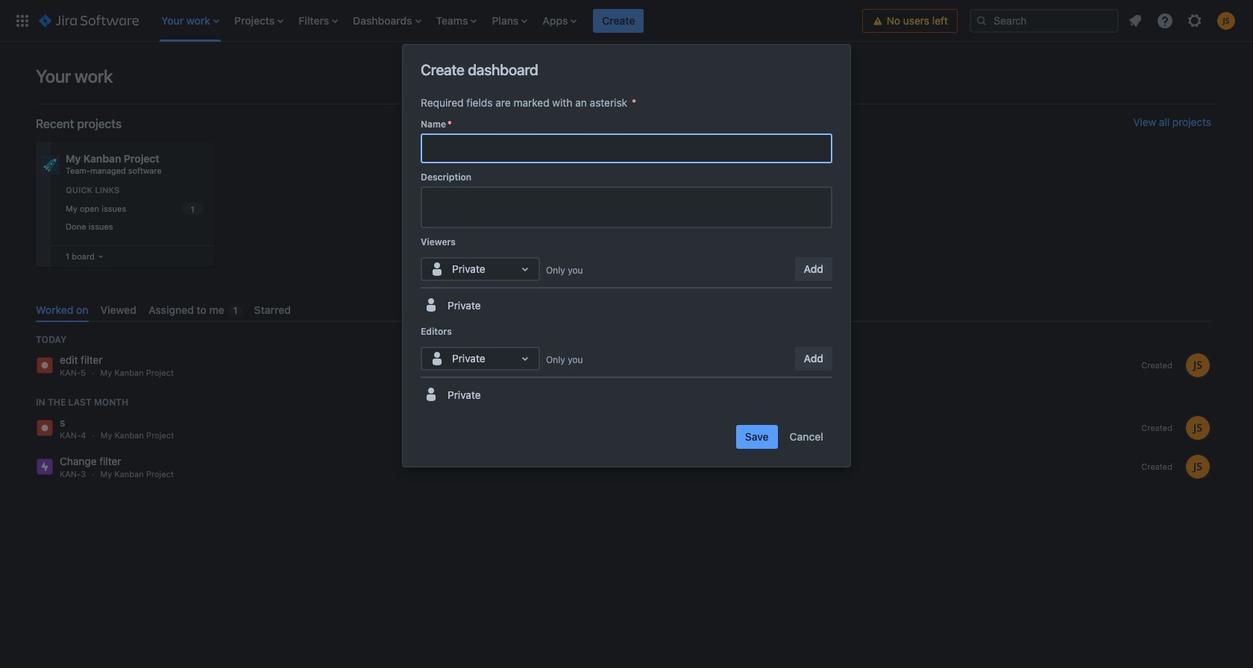 Task type: locate. For each thing, give the bounding box(es) containing it.
8 list item from the left
[[593, 0, 644, 41]]

None text field
[[428, 351, 431, 366]]

0 horizontal spatial list
[[154, 0, 862, 41]]

4 list item from the left
[[348, 0, 426, 41]]

2 list item from the left
[[230, 0, 288, 41]]

None text field
[[421, 186, 833, 228], [428, 262, 431, 277], [421, 186, 833, 228], [428, 262, 431, 277]]

5 list item from the left
[[432, 0, 482, 41]]

list item
[[157, 0, 224, 41], [230, 0, 288, 41], [294, 0, 343, 41], [348, 0, 426, 41], [432, 0, 482, 41], [488, 0, 532, 41], [538, 0, 581, 41], [593, 0, 644, 41]]

tab list
[[30, 298, 1218, 322]]

Search field
[[970, 9, 1119, 32]]

1 list item from the left
[[157, 0, 224, 41]]

jira software image
[[39, 12, 139, 29], [39, 12, 139, 29]]

7 list item from the left
[[538, 0, 581, 41]]

banner
[[0, 0, 1253, 42]]

search image
[[976, 15, 988, 26]]

group
[[736, 425, 833, 449]]

1 vertical spatial open image
[[516, 350, 534, 368]]

None search field
[[970, 9, 1119, 32]]

3 list item from the left
[[294, 0, 343, 41]]

open image
[[516, 260, 534, 278], [516, 350, 534, 368]]

primary element
[[9, 0, 862, 41]]

1 horizontal spatial list
[[1122, 7, 1244, 34]]

None field
[[422, 135, 831, 162]]

6 list item from the left
[[488, 0, 532, 41]]

list
[[154, 0, 862, 41], [1122, 7, 1244, 34]]

0 vertical spatial open image
[[516, 260, 534, 278]]



Task type: vqa. For each thing, say whether or not it's contained in the screenshot.
tab list
yes



Task type: describe. For each thing, give the bounding box(es) containing it.
2 open image from the top
[[516, 350, 534, 368]]

1 open image from the top
[[516, 260, 534, 278]]



